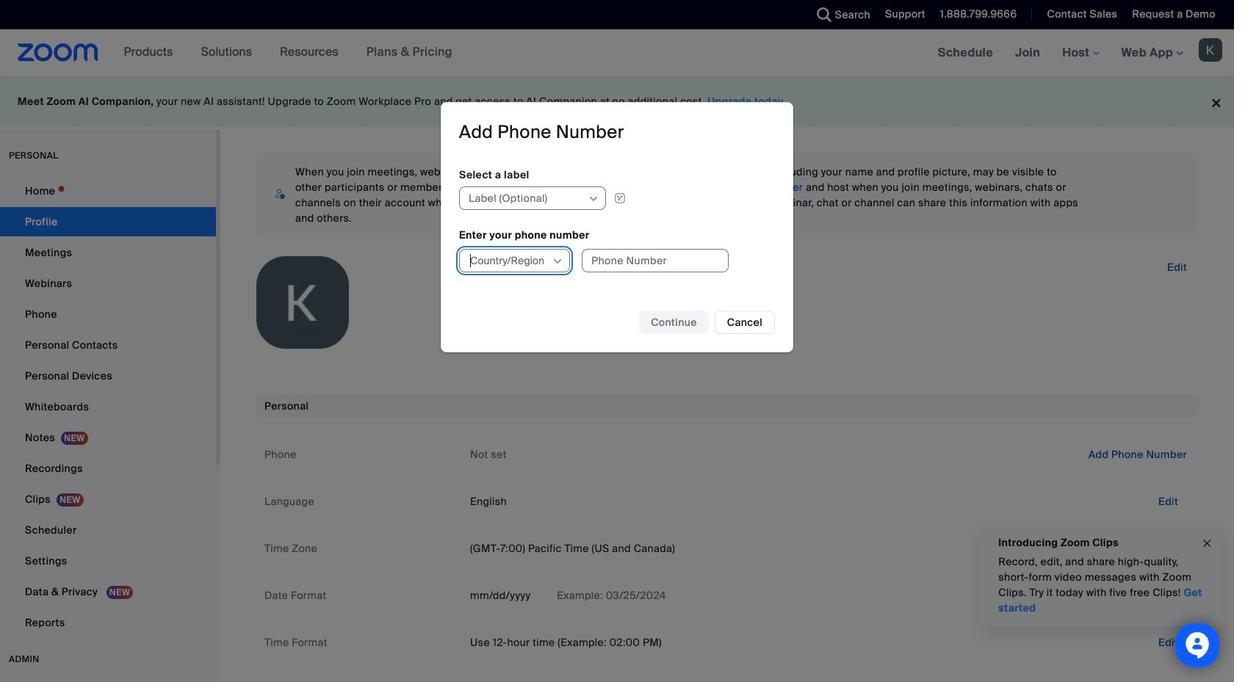 Task type: describe. For each thing, give the bounding box(es) containing it.
show options image
[[588, 193, 599, 205]]

product information navigation
[[113, 29, 463, 76]]

user photo image
[[256, 256, 349, 349]]

personal menu menu
[[0, 176, 216, 639]]



Task type: vqa. For each thing, say whether or not it's contained in the screenshot.
Whiteboards "button"
no



Task type: locate. For each thing, give the bounding box(es) containing it.
close image
[[1201, 535, 1213, 552]]

show options image
[[552, 255, 564, 267]]

meetings navigation
[[927, 29, 1234, 77]]

heading
[[459, 121, 624, 143]]

Phone Number text field
[[582, 249, 729, 272]]

dialog
[[441, 102, 793, 352]]

application
[[459, 186, 749, 210]]

footer
[[0, 76, 1234, 127]]

banner
[[0, 29, 1234, 77]]

Select Country text field
[[469, 249, 551, 271]]

support version for phone label image
[[610, 191, 630, 205]]



